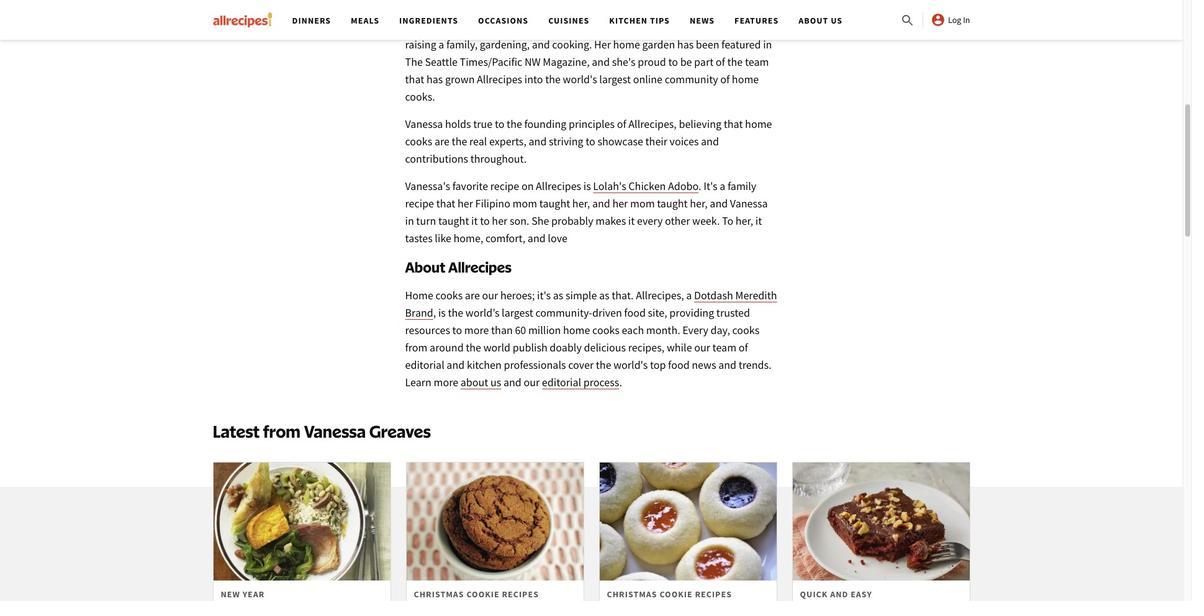 Task type: locate. For each thing, give the bounding box(es) containing it.
team inside , is the world's largest community-driven food site, providing trusted resources to more than 60 million home cooks each month. every day, cooks from around the world publish doably delicious recipes, while our team of editorial and kitchen professionals cover the world's top food news and trends. learn more
[[713, 340, 737, 355]]

2 horizontal spatial a
[[720, 179, 726, 193]]

1 horizontal spatial is
[[584, 179, 591, 193]]

a
[[439, 37, 444, 52], [720, 179, 726, 193], [686, 288, 692, 302]]

throughout.
[[471, 152, 527, 166]]

home up doably
[[563, 323, 590, 337]]

cooks up contributions
[[405, 134, 432, 148]]

1 horizontal spatial food
[[668, 358, 690, 372]]

1 vertical spatial are
[[465, 288, 480, 302]]

0 vertical spatial more
[[663, 20, 688, 34]]

0 vertical spatial that
[[405, 72, 424, 86]]

her
[[594, 37, 611, 52]]

more right learn
[[434, 375, 458, 389]]

1 vertical spatial .
[[619, 375, 622, 389]]

0 vertical spatial a
[[439, 37, 444, 52]]

0 vertical spatial editorial
[[405, 358, 444, 372]]

more up garden
[[663, 20, 688, 34]]

showcase
[[598, 134, 643, 148]]

recipes,
[[628, 340, 665, 355]]

1 horizontal spatial largest
[[599, 72, 631, 86]]

0 horizontal spatial recipe
[[405, 196, 434, 211]]

mom down on
[[513, 196, 537, 211]]

of up showcase
[[617, 117, 626, 131]]

real
[[469, 134, 487, 148]]

and up 'nw'
[[532, 37, 550, 52]]

more down world's
[[464, 323, 489, 337]]

1 vertical spatial about
[[405, 258, 445, 276]]

0 horizontal spatial her,
[[572, 196, 590, 211]]

her up comfort,
[[492, 214, 508, 228]]

ingredients
[[399, 15, 458, 26]]

allrecipes right on
[[536, 179, 581, 193]]

a right "it's"
[[720, 179, 726, 193]]

other
[[665, 214, 690, 228]]

home,
[[454, 231, 483, 245]]

it up home,
[[471, 214, 478, 228]]

occasions link
[[478, 15, 529, 26]]

editorial down cover
[[542, 375, 581, 389]]

0 horizontal spatial more
[[434, 375, 458, 389]]

0 vertical spatial .
[[699, 179, 701, 193]]

our inside , is the world's largest community-driven food site, providing trusted resources to more than 60 million home cooks each month. every day, cooks from around the world publish doably delicious recipes, while our team of editorial and kitchen professionals cover the world's top food news and trends. learn more
[[694, 340, 710, 355]]

recipe up turn
[[405, 196, 434, 211]]

and down founding at the top of page
[[529, 134, 547, 148]]

1 vertical spatial largest
[[502, 306, 533, 320]]

0 vertical spatial largest
[[599, 72, 631, 86]]

about
[[799, 15, 829, 26], [405, 258, 445, 276]]

0 horizontal spatial food
[[624, 306, 646, 320]]

true
[[473, 117, 493, 131]]

founding
[[524, 117, 567, 131]]

to
[[722, 214, 734, 228]]

vanessa's down contributions
[[405, 179, 450, 193]]

1 horizontal spatial vanessa's
[[528, 20, 573, 34]]

about allrecipes
[[405, 258, 512, 276]]

features link
[[735, 15, 779, 26]]

us
[[831, 15, 843, 26]]

us
[[491, 375, 501, 389]]

a square of "grandma's chocolate texas sheet cake" on a white plate with a fork image
[[793, 463, 970, 581]]

home up the she's
[[613, 37, 640, 52]]

1 horizontal spatial from
[[405, 340, 428, 355]]

than
[[491, 323, 513, 337]]

meals
[[351, 15, 379, 26]]

1 vertical spatial is
[[438, 306, 446, 320]]

world's down magazine,
[[563, 72, 597, 86]]

2 as from the left
[[599, 288, 610, 302]]

1 horizontal spatial a
[[686, 288, 692, 302]]

2 horizontal spatial taught
[[657, 196, 688, 211]]

0 vertical spatial allrecipes,
[[629, 117, 677, 131]]

every
[[683, 323, 709, 337]]

0 horizontal spatial as
[[553, 288, 563, 302]]

allrecipes
[[477, 72, 522, 86], [536, 179, 581, 193], [448, 258, 512, 276]]

0 horizontal spatial mom
[[513, 196, 537, 211]]

recipe up 'filipino'
[[490, 179, 519, 193]]

is right ,
[[438, 306, 446, 320]]

driven
[[592, 306, 622, 320]]

navigation containing dinners
[[282, 0, 900, 40]]

allrecipes down home,
[[448, 258, 512, 276]]

, is the world's largest community-driven food site, providing trusted resources to more than 60 million home cooks each month. every day, cooks from around the world publish doably delicious recipes, while our team of editorial and kitchen professionals cover the world's top food news and trends. learn more
[[405, 306, 772, 389]]

1 vertical spatial vanessa's
[[405, 179, 450, 193]]

about us and our editorial process .
[[461, 375, 622, 389]]

allrecipes inside after relocating to seattle, vanessa's interests turned to more domestic pursuits: raising a family, gardening, and cooking. her home garden has been featured in the seattle times/pacific nw magazine, and she's proud to be part of the team that has grown allrecipes into the world's largest online community of home cooks.
[[477, 72, 522, 86]]

nw
[[525, 55, 541, 69]]

1 vertical spatial in
[[405, 214, 414, 228]]

1 horizontal spatial her
[[492, 214, 508, 228]]

taught up like
[[438, 214, 469, 228]]

.
[[699, 179, 701, 193], [619, 375, 622, 389]]

0 horizontal spatial in
[[405, 214, 414, 228]]

2 vertical spatial more
[[434, 375, 458, 389]]

our up news
[[694, 340, 710, 355]]

are up world's
[[465, 288, 480, 302]]

professionals
[[504, 358, 566, 372]]

domestic
[[690, 20, 733, 34]]

0 horizontal spatial largest
[[502, 306, 533, 320]]

world's down recipes,
[[614, 358, 648, 372]]

meredith
[[735, 288, 777, 302]]

in
[[763, 37, 772, 52], [405, 214, 414, 228]]

closeup of thumbprint cookies on a white plate, some with a dark red jam, some with apricot image
[[600, 463, 777, 581]]

largest down heroes; on the left of page
[[502, 306, 533, 320]]

home down featured
[[732, 72, 759, 86]]

kitchen
[[609, 15, 648, 26]]

home right believing
[[745, 117, 772, 131]]

and right news
[[719, 358, 737, 372]]

about left us
[[799, 15, 829, 26]]

more
[[663, 20, 688, 34], [464, 323, 489, 337], [434, 375, 458, 389]]

from right latest
[[263, 421, 301, 442]]

navigation
[[282, 0, 900, 40]]

food up "each"
[[624, 306, 646, 320]]

1 vertical spatial recipe
[[405, 196, 434, 211]]

kitchen
[[467, 358, 502, 372]]

cooks
[[405, 134, 432, 148], [436, 288, 463, 302], [592, 323, 620, 337], [732, 323, 760, 337]]

1 vertical spatial world's
[[614, 358, 648, 372]]

3 it from the left
[[756, 214, 762, 228]]

2 vertical spatial a
[[686, 288, 692, 302]]

largest inside , is the world's largest community-driven food site, providing trusted resources to more than 60 million home cooks each month. every day, cooks from around the world publish doably delicious recipes, while our team of editorial and kitchen professionals cover the world's top food news and trends. learn more
[[502, 306, 533, 320]]

home inside vanessa holds true to the founding principles of allrecipes, believing that home cooks are the real experts, and striving to showcase their voices and contributions throughout.
[[745, 117, 772, 131]]

mom down lolah's chicken adobo link
[[630, 196, 655, 211]]

cooks up the delicious at bottom
[[592, 323, 620, 337]]

to down 'filipino'
[[480, 214, 490, 228]]

home cooks are our heroes; it's as simple as that. allrecipes, a
[[405, 288, 694, 302]]

0 horizontal spatial has
[[427, 72, 443, 86]]

0 vertical spatial allrecipes
[[477, 72, 522, 86]]

are up contributions
[[435, 134, 450, 148]]

a up seattle at the top of the page
[[439, 37, 444, 52]]

0 horizontal spatial is
[[438, 306, 446, 320]]

has up be at the right top of page
[[677, 37, 694, 52]]

her, up week.
[[690, 196, 708, 211]]

team down featured
[[745, 55, 769, 69]]

allrecipes down times/pacific
[[477, 72, 522, 86]]

0 vertical spatial our
[[482, 288, 498, 302]]

team
[[745, 55, 769, 69], [713, 340, 737, 355]]

1 horizontal spatial editorial
[[542, 375, 581, 389]]

log
[[948, 14, 962, 25]]

our down professionals
[[524, 375, 540, 389]]

and down her
[[592, 55, 610, 69]]

team down day, at bottom right
[[713, 340, 737, 355]]

0 horizontal spatial a
[[439, 37, 444, 52]]

as right it's
[[553, 288, 563, 302]]

0 horizontal spatial world's
[[563, 72, 597, 86]]

allrecipes, up site,
[[636, 288, 684, 302]]

0 vertical spatial recipe
[[490, 179, 519, 193]]

her down favorite
[[458, 196, 473, 211]]

recipe
[[490, 179, 519, 193], [405, 196, 434, 211]]

experts,
[[489, 134, 527, 148]]

1 as from the left
[[553, 288, 563, 302]]

1 horizontal spatial her,
[[690, 196, 708, 211]]

has down seattle at the top of the page
[[427, 72, 443, 86]]

1 mom from the left
[[513, 196, 537, 211]]

1 horizontal spatial has
[[677, 37, 694, 52]]

about us
[[799, 15, 843, 26]]

editorial up learn
[[405, 358, 444, 372]]

as up driven
[[599, 288, 610, 302]]

2 mom from the left
[[630, 196, 655, 211]]

1 horizontal spatial it
[[628, 214, 635, 228]]

1 horizontal spatial are
[[465, 288, 480, 302]]

and down around
[[447, 358, 465, 372]]

their
[[646, 134, 668, 148]]

food down while
[[668, 358, 690, 372]]

in down pursuits:
[[763, 37, 772, 52]]

2 horizontal spatial our
[[694, 340, 710, 355]]

largest
[[599, 72, 631, 86], [502, 306, 533, 320]]

a up providing
[[686, 288, 692, 302]]

that right believing
[[724, 117, 743, 131]]

seattle
[[425, 55, 458, 69]]

dinners link
[[292, 15, 331, 26]]

home
[[405, 288, 433, 302]]

vanessa
[[405, 117, 443, 131], [730, 196, 768, 211], [304, 421, 366, 442]]

to up around
[[452, 323, 462, 337]]

kitchen tips link
[[609, 15, 670, 26]]

1 horizontal spatial vanessa
[[405, 117, 443, 131]]

1 horizontal spatial mom
[[630, 196, 655, 211]]

1 vertical spatial more
[[464, 323, 489, 337]]

taught down vanessa's favorite recipe on allrecipes is lolah's chicken adobo
[[539, 196, 570, 211]]

news
[[690, 15, 715, 26]]

doably
[[550, 340, 582, 355]]

editorial
[[405, 358, 444, 372], [542, 375, 581, 389]]

her, right to
[[736, 214, 753, 228]]

our up world's
[[482, 288, 498, 302]]

largest inside after relocating to seattle, vanessa's interests turned to more domestic pursuits: raising a family, gardening, and cooking. her home garden has been featured in the seattle times/pacific nw magazine, and she's proud to be part of the team that has grown allrecipes into the world's largest online community of home cooks.
[[599, 72, 631, 86]]

that
[[405, 72, 424, 86], [724, 117, 743, 131], [436, 196, 455, 211]]

2 vertical spatial that
[[436, 196, 455, 211]]

2 horizontal spatial more
[[663, 20, 688, 34]]

be
[[680, 55, 692, 69]]

to left seattle,
[[478, 20, 488, 34]]

in left turn
[[405, 214, 414, 228]]

1 horizontal spatial in
[[763, 37, 772, 52]]

that down the
[[405, 72, 424, 86]]

1 horizontal spatial team
[[745, 55, 769, 69]]

0 vertical spatial are
[[435, 134, 450, 148]]

2 horizontal spatial it
[[756, 214, 762, 228]]

in
[[963, 14, 970, 25]]

as
[[553, 288, 563, 302], [599, 288, 610, 302]]

0 vertical spatial vanessa's
[[528, 20, 573, 34]]

. left "it's"
[[699, 179, 701, 193]]

our
[[482, 288, 498, 302], [694, 340, 710, 355], [524, 375, 540, 389]]

0 vertical spatial in
[[763, 37, 772, 52]]

1 vertical spatial a
[[720, 179, 726, 193]]

. down the delicious at bottom
[[619, 375, 622, 389]]

that down favorite
[[436, 196, 455, 211]]

1 horizontal spatial our
[[524, 375, 540, 389]]

to right true
[[495, 117, 505, 131]]

vanessa's
[[528, 20, 573, 34], [405, 179, 450, 193]]

1 vertical spatial our
[[694, 340, 710, 355]]

0 horizontal spatial are
[[435, 134, 450, 148]]

relocating
[[429, 20, 476, 34]]

2 horizontal spatial that
[[724, 117, 743, 131]]

1 vertical spatial editorial
[[542, 375, 581, 389]]

cooks up ,
[[436, 288, 463, 302]]

0 horizontal spatial that
[[405, 72, 424, 86]]

1 horizontal spatial as
[[599, 288, 610, 302]]

her up makes
[[613, 196, 628, 211]]

0 vertical spatial food
[[624, 306, 646, 320]]

1 horizontal spatial that
[[436, 196, 455, 211]]

that inside '. it's a family recipe that her filipino mom taught her, and her mom taught her, and vanessa in turn taught it to her son. she probably makes it every other week. to her, it tastes like home, comfort, and love'
[[436, 196, 455, 211]]

and down she
[[528, 231, 546, 245]]

0 horizontal spatial vanessa
[[304, 421, 366, 442]]

top
[[650, 358, 666, 372]]

vanessa holds true to the founding principles of allrecipes, believing that home cooks are the real experts, and striving to showcase their voices and contributions throughout.
[[405, 117, 772, 166]]

are
[[435, 134, 450, 148], [465, 288, 480, 302]]

allrecipes, up their
[[629, 117, 677, 131]]

0 horizontal spatial .
[[619, 375, 622, 389]]

1 horizontal spatial world's
[[614, 358, 648, 372]]

vanessa inside '. it's a family recipe that her filipino mom taught her, and her mom taught her, and vanessa in turn taught it to her son. she probably makes it every other week. to her, it tastes like home, comfort, and love'
[[730, 196, 768, 211]]

is left lolah's
[[584, 179, 591, 193]]

of inside vanessa holds true to the founding principles of allrecipes, believing that home cooks are the real experts, and striving to showcase their voices and contributions throughout.
[[617, 117, 626, 131]]

about for about us
[[799, 15, 829, 26]]

the down featured
[[727, 55, 743, 69]]

2 horizontal spatial her,
[[736, 214, 753, 228]]

from down resources
[[405, 340, 428, 355]]

tastes
[[405, 231, 433, 245]]

1 vertical spatial has
[[427, 72, 443, 86]]

it's
[[537, 288, 551, 302]]

occasions
[[478, 15, 529, 26]]

0 vertical spatial from
[[405, 340, 428, 355]]

and down believing
[[701, 134, 719, 148]]

home
[[613, 37, 640, 52], [732, 72, 759, 86], [745, 117, 772, 131], [563, 323, 590, 337]]

0 vertical spatial vanessa
[[405, 117, 443, 131]]

day,
[[711, 323, 730, 337]]

it right to
[[756, 214, 762, 228]]

of up trends.
[[739, 340, 748, 355]]

featured
[[722, 37, 761, 52]]

about us link
[[799, 15, 843, 26]]

1 vertical spatial vanessa
[[730, 196, 768, 211]]

latest
[[213, 421, 260, 442]]

1 vertical spatial team
[[713, 340, 737, 355]]

seattle,
[[490, 20, 526, 34]]

to inside '. it's a family recipe that her filipino mom taught her, and her mom taught her, and vanessa in turn taught it to her son. she probably makes it every other week. to her, it tastes like home, comfort, and love'
[[480, 214, 490, 228]]

vanessa's up cooking.
[[528, 20, 573, 34]]

0 vertical spatial about
[[799, 15, 829, 26]]

search image
[[900, 13, 915, 28]]

2 horizontal spatial vanessa
[[730, 196, 768, 211]]

1 horizontal spatial .
[[699, 179, 701, 193]]

0 horizontal spatial team
[[713, 340, 737, 355]]

about up home
[[405, 258, 445, 276]]

1 horizontal spatial more
[[464, 323, 489, 337]]

0 vertical spatial team
[[745, 55, 769, 69]]

. it's a family recipe that her filipino mom taught her, and her mom taught her, and vanessa in turn taught it to her son. she probably makes it every other week. to her, it tastes like home, comfort, and love
[[405, 179, 768, 245]]

it left every
[[628, 214, 635, 228]]

1 it from the left
[[471, 214, 478, 228]]

1 vertical spatial from
[[263, 421, 301, 442]]

taught up the "other"
[[657, 196, 688, 211]]

largest down the she's
[[599, 72, 631, 86]]

0 horizontal spatial editorial
[[405, 358, 444, 372]]

her, up probably
[[572, 196, 590, 211]]

1 vertical spatial that
[[724, 117, 743, 131]]



Task type: describe. For each thing, give the bounding box(es) containing it.
our for process
[[524, 375, 540, 389]]

a inside '. it's a family recipe that her filipino mom taught her, and her mom taught her, and vanessa in turn taught it to her son. she probably makes it every other week. to her, it tastes like home, comfort, and love'
[[720, 179, 726, 193]]

in inside '. it's a family recipe that her filipino mom taught her, and her mom taught her, and vanessa in turn taught it to her son. she probably makes it every other week. to her, it tastes like home, comfort, and love'
[[405, 214, 414, 228]]

about
[[461, 375, 488, 389]]

0 vertical spatial has
[[677, 37, 694, 52]]

family,
[[446, 37, 478, 52]]

the down the holds
[[452, 134, 467, 148]]

lolah's chicken adobo link
[[593, 179, 699, 193]]

in inside after relocating to seattle, vanessa's interests turned to more domestic pursuits: raising a family, gardening, and cooking. her home garden has been featured in the seattle times/pacific nw magazine, and she's proud to be part of the team that has grown allrecipes into the world's largest online community of home cooks.
[[763, 37, 772, 52]]

makes
[[596, 214, 626, 228]]

trends.
[[739, 358, 772, 372]]

while
[[667, 340, 692, 355]]

chicken
[[629, 179, 666, 193]]

about for about allrecipes
[[405, 258, 445, 276]]

raising
[[405, 37, 436, 52]]

cooking.
[[552, 37, 592, 52]]

family
[[728, 179, 757, 193]]

the up experts,
[[507, 117, 522, 131]]

cooks.
[[405, 89, 435, 104]]

0 horizontal spatial her
[[458, 196, 473, 211]]

0 horizontal spatial vanessa's
[[405, 179, 450, 193]]

contributions
[[405, 152, 468, 166]]

principles
[[569, 117, 615, 131]]

recipe inside '. it's a family recipe that her filipino mom taught her, and her mom taught her, and vanessa in turn taught it to her son. she probably makes it every other week. to her, it tastes like home, comfort, and love'
[[405, 196, 434, 211]]

publish
[[513, 340, 548, 355]]

and right us
[[504, 375, 522, 389]]

online
[[633, 72, 663, 86]]

editorial process link
[[542, 375, 619, 389]]

kitchen tips
[[609, 15, 670, 26]]

1 vertical spatial allrecipes,
[[636, 288, 684, 302]]

the down the delicious at bottom
[[596, 358, 611, 372]]

greens, black-eyed peas, cornbread, and ham image
[[213, 463, 390, 581]]

0 horizontal spatial from
[[263, 421, 301, 442]]

from inside , is the world's largest community-driven food site, providing trusted resources to more than 60 million home cooks each month. every day, cooks from around the world publish doably delicious recipes, while our team of editorial and kitchen professionals cover the world's top food news and trends. learn more
[[405, 340, 428, 355]]

every
[[637, 214, 663, 228]]

cuisines
[[548, 15, 590, 26]]

grown
[[445, 72, 475, 86]]

lolah's
[[593, 179, 626, 193]]

filipino
[[475, 196, 510, 211]]

allrecipes, inside vanessa holds true to the founding principles of allrecipes, believing that home cooks are the real experts, and striving to showcase their voices and contributions throughout.
[[629, 117, 677, 131]]

stack of well crackled big soft ginger cookies image
[[406, 463, 583, 581]]

million
[[528, 323, 561, 337]]

of right the community
[[720, 72, 730, 86]]

proud
[[638, 55, 666, 69]]

ingredients link
[[399, 15, 458, 26]]

and down lolah's
[[592, 196, 610, 211]]

favorite
[[452, 179, 488, 193]]

1 vertical spatial allrecipes
[[536, 179, 581, 193]]

of inside , is the world's largest community-driven food site, providing trusted resources to more than 60 million home cooks each month. every day, cooks from around the world publish doably delicious recipes, while our team of editorial and kitchen professionals cover the world's top food news and trends. learn more
[[739, 340, 748, 355]]

world
[[484, 340, 510, 355]]

that.
[[612, 288, 634, 302]]

community
[[665, 72, 718, 86]]

community-
[[536, 306, 592, 320]]

1 vertical spatial food
[[668, 358, 690, 372]]

it's
[[704, 179, 718, 193]]

world's inside after relocating to seattle, vanessa's interests turned to more domestic pursuits: raising a family, gardening, and cooking. her home garden has been featured in the seattle times/pacific nw magazine, and she's proud to be part of the team that has grown allrecipes into the world's largest online community of home cooks.
[[563, 72, 597, 86]]

greaves
[[369, 421, 431, 442]]

heroes;
[[500, 288, 535, 302]]

brand
[[405, 306, 433, 320]]

dotdash meredith brand link
[[405, 288, 777, 320]]

providing
[[670, 306, 714, 320]]

2 vertical spatial vanessa
[[304, 421, 366, 442]]

delicious
[[584, 340, 626, 355]]

home inside , is the world's largest community-driven food site, providing trusted resources to more than 60 million home cooks each month. every day, cooks from around the world publish doably delicious recipes, while our team of editorial and kitchen professionals cover the world's top food news and trends. learn more
[[563, 323, 590, 337]]

cuisines link
[[548, 15, 590, 26]]

log in
[[948, 14, 970, 25]]

love
[[548, 231, 568, 245]]

into
[[525, 72, 543, 86]]

that inside after relocating to seattle, vanessa's interests turned to more domestic pursuits: raising a family, gardening, and cooking. her home garden has been featured in the seattle times/pacific nw magazine, and she's proud to be part of the team that has grown allrecipes into the world's largest online community of home cooks.
[[405, 72, 424, 86]]

son.
[[510, 214, 529, 228]]

more inside after relocating to seattle, vanessa's interests turned to more domestic pursuits: raising a family, gardening, and cooking. her home garden has been featured in the seattle times/pacific nw magazine, and she's proud to be part of the team that has grown allrecipes into the world's largest online community of home cooks.
[[663, 20, 688, 34]]

2 vertical spatial allrecipes
[[448, 258, 512, 276]]

team inside after relocating to seattle, vanessa's interests turned to more domestic pursuits: raising a family, gardening, and cooking. her home garden has been featured in the seattle times/pacific nw magazine, and she's proud to be part of the team that has grown allrecipes into the world's largest online community of home cooks.
[[745, 55, 769, 69]]

to up garden
[[651, 20, 661, 34]]

log in link
[[931, 12, 970, 27]]

editorial inside , is the world's largest community-driven food site, providing trusted resources to more than 60 million home cooks each month. every day, cooks from around the world publish doably delicious recipes, while our team of editorial and kitchen professionals cover the world's top food news and trends. learn more
[[405, 358, 444, 372]]

latest from vanessa greaves
[[213, 421, 431, 442]]

holds
[[445, 117, 471, 131]]

on
[[522, 179, 534, 193]]

like
[[435, 231, 451, 245]]

adobo
[[668, 179, 699, 193]]

is inside , is the world's largest community-driven food site, providing trusted resources to more than 60 million home cooks each month. every day, cooks from around the world publish doably delicious recipes, while our team of editorial and kitchen professionals cover the world's top food news and trends. learn more
[[438, 306, 446, 320]]

our for it's
[[482, 288, 498, 302]]

1 horizontal spatial taught
[[539, 196, 570, 211]]

dotdash
[[694, 288, 733, 302]]

home image
[[213, 12, 272, 27]]

month.
[[646, 323, 680, 337]]

vanessa's inside after relocating to seattle, vanessa's interests turned to more domestic pursuits: raising a family, gardening, and cooking. her home garden has been featured in the seattle times/pacific nw magazine, and she's proud to be part of the team that has grown allrecipes into the world's largest online community of home cooks.
[[528, 20, 573, 34]]

site,
[[648, 306, 667, 320]]

0 vertical spatial is
[[584, 179, 591, 193]]

part
[[694, 55, 714, 69]]

the right into
[[545, 72, 561, 86]]

the
[[405, 55, 423, 69]]

comfort,
[[486, 231, 526, 245]]

to down principles at the top of the page
[[586, 134, 595, 148]]

of right part
[[716, 55, 725, 69]]

,
[[433, 306, 436, 320]]

resources
[[405, 323, 450, 337]]

0 horizontal spatial taught
[[438, 214, 469, 228]]

cooks down the trusted
[[732, 323, 760, 337]]

the right ,
[[448, 306, 463, 320]]

that inside vanessa holds true to the founding principles of allrecipes, believing that home cooks are the real experts, and striving to showcase their voices and contributions throughout.
[[724, 117, 743, 131]]

2 it from the left
[[628, 214, 635, 228]]

cover
[[568, 358, 594, 372]]

news link
[[690, 15, 715, 26]]

2 horizontal spatial her
[[613, 196, 628, 211]]

meals link
[[351, 15, 379, 26]]

. inside '. it's a family recipe that her filipino mom taught her, and her mom taught her, and vanessa in turn taught it to her son. she probably makes it every other week. to her, it tastes like home, comfort, and love'
[[699, 179, 701, 193]]

cooks inside vanessa holds true to the founding principles of allrecipes, believing that home cooks are the real experts, and striving to showcase their voices and contributions throughout.
[[405, 134, 432, 148]]

the up kitchen
[[466, 340, 481, 355]]

60
[[515, 323, 526, 337]]

to inside , is the world's largest community-driven food site, providing trusted resources to more than 60 million home cooks each month. every day, cooks from around the world publish doably delicious recipes, while our team of editorial and kitchen professionals cover the world's top food news and trends. learn more
[[452, 323, 462, 337]]

after
[[405, 20, 427, 34]]

voices
[[670, 134, 699, 148]]

times/pacific
[[460, 55, 522, 69]]

1 horizontal spatial recipe
[[490, 179, 519, 193]]

believing
[[679, 117, 722, 131]]

turned
[[618, 20, 649, 34]]

about us link
[[461, 375, 501, 389]]

after relocating to seattle, vanessa's interests turned to more domestic pursuits: raising a family, gardening, and cooking. her home garden has been featured in the seattle times/pacific nw magazine, and she's proud to be part of the team that has grown allrecipes into the world's largest online community of home cooks.
[[405, 20, 776, 104]]

vanessa inside vanessa holds true to the founding principles of allrecipes, believing that home cooks are the real experts, and striving to showcase their voices and contributions throughout.
[[405, 117, 443, 131]]

interests
[[575, 20, 615, 34]]

features
[[735, 15, 779, 26]]

a inside after relocating to seattle, vanessa's interests turned to more domestic pursuits: raising a family, gardening, and cooking. her home garden has been featured in the seattle times/pacific nw magazine, and she's proud to be part of the team that has grown allrecipes into the world's largest online community of home cooks.
[[439, 37, 444, 52]]

dinners
[[292, 15, 331, 26]]

garden
[[642, 37, 675, 52]]

to left be at the right top of page
[[668, 55, 678, 69]]

account image
[[931, 12, 946, 27]]

week.
[[692, 214, 720, 228]]

around
[[430, 340, 464, 355]]

are inside vanessa holds true to the founding principles of allrecipes, believing that home cooks are the real experts, and striving to showcase their voices and contributions throughout.
[[435, 134, 450, 148]]

news
[[692, 358, 716, 372]]

world's inside , is the world's largest community-driven food site, providing trusted resources to more than 60 million home cooks each month. every day, cooks from around the world publish doably delicious recipes, while our team of editorial and kitchen professionals cover the world's top food news and trends. learn more
[[614, 358, 648, 372]]

been
[[696, 37, 719, 52]]

world's
[[466, 306, 500, 320]]

and down "it's"
[[710, 196, 728, 211]]

vanessa's favorite recipe on allrecipes is lolah's chicken adobo
[[405, 179, 699, 193]]



Task type: vqa. For each thing, say whether or not it's contained in the screenshot.
of within , IS THE WORLD'S LARGEST COMMUNITY-DRIVEN FOOD SITE, PROVIDING TRUSTED RESOURCES TO MORE THAN 60 MILLION HOME COOKS EACH MONTH. EVERY DAY, COOKS FROM AROUND THE WORLD PUBLISH DOABLY DELICIOUS RECIPES, WHILE OUR TEAM OF EDITORIAL AND KITCHEN PROFESSIONALS COVER THE WORLD'S TOP FOOD NEWS AND TRENDS. LEARN MORE
yes



